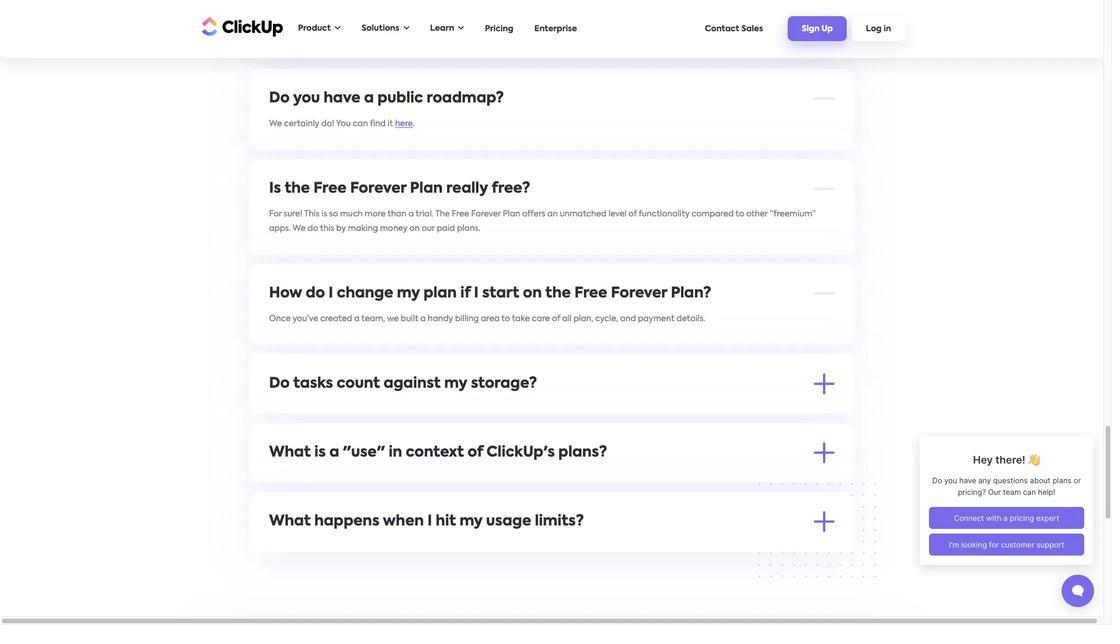 Task type: vqa. For each thing, say whether or not it's contained in the screenshot.
THE STORAGE.
yes



Task type: locate. For each thing, give the bounding box(es) containing it.
lose
[[672, 489, 688, 497]]

workflows.
[[688, 474, 730, 483]]

0 vertical spatial cycle,
[[666, 15, 689, 23]]

2 vertical spatial my
[[460, 515, 483, 530]]

of up "features,"
[[468, 446, 483, 461]]

1 vertical spatial count
[[469, 489, 492, 497]]

can left "it"
[[353, 120, 368, 128]]

0 vertical spatial is
[[322, 210, 327, 218]]

1 horizontal spatial free
[[452, 210, 470, 218]]

1 horizontal spatial when
[[520, 489, 543, 497]]

do left this
[[308, 225, 318, 233]]

1 horizontal spatial able
[[799, 489, 817, 497]]

0 vertical spatial free
[[314, 182, 347, 196]]

billing
[[640, 15, 664, 23], [455, 315, 479, 323]]

clickup,
[[365, 543, 397, 552]]

on
[[410, 225, 420, 233], [523, 287, 542, 301]]

is left so
[[322, 210, 327, 218]]

can
[[353, 120, 368, 128], [457, 503, 472, 512]]

0 horizontal spatial for
[[314, 558, 325, 566]]

1 vertical spatial find
[[474, 503, 490, 512]]

of up 'not'
[[430, 474, 439, 483]]

or
[[459, 489, 467, 497], [287, 503, 295, 512]]

1 horizontal spatial we
[[293, 225, 306, 233]]

free inside for sure! this is so much more than a trial. the free forever plan offers an unmatched level of functionality compared to other "freemium" apps. we do this by making money on our paid plans.
[[452, 210, 470, 218]]

able inside you'll still be able to use clickup, and we'll let you know as soon as a limit is reached. we're happy to provide a grace period to find the plan that works for you!
[[319, 543, 337, 552]]

in right log
[[884, 25, 892, 33]]

forever inside for sure! this is so much more than a trial. the free forever plan offers an unmatched level of functionality compared to other "freemium" apps. we do this by making money on our paid plans.
[[472, 210, 501, 218]]

period
[[731, 543, 757, 552]]

you've
[[293, 315, 319, 323]]

1 vertical spatial do
[[269, 377, 290, 392]]

team,
[[362, 315, 385, 323]]

when down allowing
[[520, 489, 543, 497]]

which
[[546, 503, 570, 512]]

happy
[[628, 543, 653, 552]]

soon
[[500, 543, 519, 552]]

my up affect
[[445, 377, 468, 392]]

0 horizontal spatial be
[[307, 543, 317, 552]]

find down "features,"
[[474, 503, 490, 512]]

of
[[611, 15, 619, 23], [629, 210, 637, 218], [552, 315, 561, 323], [468, 446, 483, 461], [430, 474, 439, 483]]

2 vertical spatial do
[[408, 489, 419, 497]]

not
[[421, 489, 435, 497]]

i up created
[[329, 287, 334, 301]]

1 horizontal spatial usage
[[629, 503, 653, 512]]

2 horizontal spatial find
[[770, 543, 786, 552]]

up
[[822, 25, 834, 33]]

roadmap?
[[427, 91, 504, 106]]

2 vertical spatial and
[[399, 543, 415, 552]]

0 vertical spatial can
[[353, 120, 368, 128]]

and up with in the bottom left of the page
[[371, 489, 387, 497]]

affect
[[450, 405, 475, 414]]

won't up limits
[[647, 489, 670, 497]]

plan up trial.
[[410, 182, 443, 196]]

data,
[[707, 489, 728, 497]]

than
[[388, 210, 407, 218]]

2 horizontal spatial forever
[[611, 287, 668, 301]]

be right still
[[307, 543, 317, 552]]

forever
[[350, 182, 407, 196], [472, 210, 501, 218], [611, 287, 668, 301]]

1 horizontal spatial or
[[459, 489, 467, 497]]

cycle, inside you're free to cancel at anytime! when you do, your current plan will last until the end of your billing cycle, unless you choose to downgrade immediately.
[[666, 15, 689, 23]]

making
[[348, 225, 378, 233]]

0 horizontal spatial we
[[269, 120, 282, 128]]

what for what is a "use" in context of clickup's plans?
[[269, 446, 311, 461]]

my for storage?
[[445, 377, 468, 392]]

payment
[[638, 315, 675, 323]]

count inside "uses" are intended as a demonstration of paid plan features, allowing you to explore their value for your workflows. uses are cumulative throughout a workspace and they do not reset or count down. when you reach a use limit, you won't lose any data, but you won't be able to edit or create new items with that feature. you can find a breakdown which features have usage limits
[[469, 489, 492, 497]]

1 horizontal spatial count
[[469, 489, 492, 497]]

0 vertical spatial able
[[799, 489, 817, 497]]

my for plan
[[397, 287, 420, 301]]

0 vertical spatial do
[[308, 225, 318, 233]]

1 vertical spatial billing
[[455, 315, 479, 323]]

1 vertical spatial we
[[293, 225, 306, 233]]

1 horizontal spatial have
[[607, 503, 627, 512]]

pricing
[[485, 25, 514, 33]]

do!
[[322, 120, 335, 128]]

to inside for sure! this is so much more than a trial. the free forever plan offers an unmatched level of functionality compared to other "freemium" apps. we do this by making money on our paid plans.
[[736, 210, 745, 218]]

your
[[457, 15, 475, 23], [621, 15, 638, 23], [477, 405, 494, 414], [669, 474, 686, 483]]

1 vertical spatial can
[[457, 503, 472, 512]]

plan left offers on the top of page
[[503, 210, 521, 218]]

enterprise link
[[529, 19, 583, 39]]

able up you!
[[319, 543, 337, 552]]

is inside you'll still be able to use clickup, and we'll let you know as soon as a limit is reached. we're happy to provide a grace period to find the plan that works for you!
[[559, 543, 564, 552]]

are right uses
[[752, 474, 765, 483]]

0 vertical spatial have
[[324, 91, 361, 106]]

your inside "uses" are intended as a demonstration of paid plan features, allowing you to explore their value for your workflows. uses are cumulative throughout a workspace and they do not reset or count down. when you reach a use limit, you won't lose any data, but you won't be able to edit or create new items with that feature. you can find a breakdown which features have usage limits
[[669, 474, 686, 483]]

a left grace
[[698, 543, 704, 552]]

on up care
[[523, 287, 542, 301]]

0 vertical spatial in
[[884, 25, 892, 33]]

of inside you're free to cancel at anytime! when you do, your current plan will last until the end of your billing cycle, unless you choose to downgrade immediately.
[[611, 15, 619, 23]]

paid inside for sure! this is so much more than a trial. the free forever plan offers an unmatched level of functionality compared to other "freemium" apps. we do this by making money on our paid plans.
[[437, 225, 455, 233]]

it
[[388, 120, 393, 128]]

be
[[787, 489, 797, 497], [307, 543, 317, 552]]

apps.
[[269, 225, 291, 233]]

the
[[436, 210, 450, 218]]

on left the our
[[410, 225, 420, 233]]

the left the "end"
[[578, 15, 592, 23]]

can inside "uses" are intended as a demonstration of paid plan features, allowing you to explore their value for your workflows. uses are cumulative throughout a workspace and they do not reset or count down. when you reach a use limit, you won't lose any data, but you won't be able to edit or create new items with that feature. you can find a breakdown which features have usage limits
[[457, 503, 472, 512]]

created
[[321, 315, 352, 323]]

0 horizontal spatial cycle,
[[596, 315, 619, 323]]

against
[[384, 377, 441, 392]]

usage left limits
[[629, 503, 653, 512]]

forever for than
[[472, 210, 501, 218]]

or right reset
[[459, 489, 467, 497]]

0 vertical spatial or
[[459, 489, 467, 497]]

paid up reset
[[441, 474, 459, 483]]

1 horizontal spatial you
[[440, 503, 455, 512]]

when right anytime!
[[402, 15, 425, 23]]

we down sure!
[[293, 225, 306, 233]]

to
[[314, 15, 322, 23], [764, 15, 773, 23], [736, 210, 745, 218], [502, 315, 510, 323], [570, 474, 578, 483], [819, 489, 827, 497], [339, 543, 347, 552], [655, 543, 664, 552], [759, 543, 768, 552]]

as
[[350, 474, 359, 483], [488, 543, 498, 552], [521, 543, 530, 552]]

for left you!
[[314, 558, 325, 566]]

you up contact
[[717, 15, 731, 23]]

1 horizontal spatial cycle,
[[666, 15, 689, 23]]

count down "features,"
[[469, 489, 492, 497]]

forever up plans.
[[472, 210, 501, 218]]

the inside you'll still be able to use clickup, and we'll let you know as soon as a limit is reached. we're happy to provide a grace period to find the plan that works for you!
[[787, 543, 801, 552]]

the left only
[[370, 405, 384, 414]]

0 horizontal spatial forever
[[350, 182, 407, 196]]

file
[[285, 405, 299, 414]]

1 vertical spatial that
[[387, 503, 405, 512]]

feature.
[[407, 503, 438, 512]]

that right "things"
[[431, 405, 448, 414]]

we inside for sure! this is so much more than a trial. the free forever plan offers an unmatched level of functionality compared to other "freemium" apps. we do this by making money on our paid plans.
[[293, 225, 306, 233]]

cycle, left unless
[[666, 15, 689, 23]]

1 vertical spatial when
[[520, 489, 543, 497]]

we left certainly
[[269, 120, 282, 128]]

2 do from the top
[[269, 377, 290, 392]]

you
[[427, 15, 441, 23], [717, 15, 731, 23], [293, 91, 320, 106], [553, 474, 568, 483], [545, 489, 560, 497], [631, 489, 645, 497], [746, 489, 760, 497], [449, 543, 463, 552]]

1 vertical spatial for
[[314, 558, 325, 566]]

for right value
[[656, 474, 667, 483]]

paid
[[437, 225, 455, 233], [441, 474, 459, 483]]

do
[[308, 225, 318, 233], [306, 287, 325, 301], [408, 489, 419, 497]]

compared
[[692, 210, 734, 218]]

1 horizontal spatial use
[[594, 489, 608, 497]]

usage inside "uses" are intended as a demonstration of paid plan features, allowing you to explore their value for your workflows. uses are cumulative throughout a workspace and they do not reset or count down. when you reach a use limit, you won't lose any data, but you won't be able to edit or create new items with that feature. you can find a breakdown which features have usage limits
[[629, 503, 653, 512]]

1 horizontal spatial and
[[399, 543, 415, 552]]

0 vertical spatial billing
[[640, 15, 664, 23]]

1 vertical spatial on
[[523, 287, 542, 301]]

1 vertical spatial have
[[607, 503, 627, 512]]

what up "uses" at the left bottom of the page
[[269, 446, 311, 461]]

you're
[[269, 15, 294, 23]]

have inside "uses" are intended as a demonstration of paid plan features, allowing you to explore their value for your workflows. uses are cumulative throughout a workspace and they do not reset or count down. when you reach a use limit, you won't lose any data, but you won't be able to edit or create new items with that feature. you can find a breakdown which features have usage limits
[[607, 503, 627, 512]]

use inside "uses" are intended as a demonstration of paid plan features, allowing you to explore their value for your workflows. uses are cumulative throughout a workspace and they do not reset or count down. when you reach a use limit, you won't lose any data, but you won't be able to edit or create new items with that feature. you can find a breakdown which features have usage limits
[[594, 489, 608, 497]]

and inside you'll still be able to use clickup, and we'll let you know as soon as a limit is reached. we're happy to provide a grace period to find the plan that works for you!
[[399, 543, 415, 552]]

won't down cumulative on the bottom right of the page
[[762, 489, 785, 497]]

storage.
[[525, 405, 558, 414]]

of right level
[[629, 210, 637, 218]]

0 horizontal spatial or
[[287, 503, 295, 512]]

that down "they"
[[387, 503, 405, 512]]

if
[[461, 287, 471, 301]]

1 horizontal spatial find
[[474, 503, 490, 512]]

as right 'soon'
[[521, 543, 530, 552]]

for sure! this is so much more than a trial. the free forever plan offers an unmatched level of functionality compared to other "freemium" apps. we do this by making money on our paid plans.
[[269, 210, 816, 233]]

.
[[413, 120, 415, 128]]

plan
[[508, 15, 526, 23], [424, 287, 457, 301], [461, 474, 479, 483], [803, 543, 821, 552]]

that down you'll
[[269, 558, 287, 566]]

you right the do!
[[336, 120, 351, 128]]

1 do from the top
[[269, 91, 290, 106]]

0 horizontal spatial plan
[[410, 182, 443, 196]]

find right period
[[770, 543, 786, 552]]

the right period
[[787, 543, 801, 552]]

0 vertical spatial be
[[787, 489, 797, 497]]

we
[[269, 120, 282, 128], [293, 225, 306, 233]]

as inside "uses" are intended as a demonstration of paid plan features, allowing you to explore their value for your workflows. uses are cumulative throughout a workspace and they do not reset or count down. when you reach a use limit, you won't lose any data, but you won't be able to edit or create new items with that feature. you can find a breakdown which features have usage limits
[[350, 474, 359, 483]]

of right the "end"
[[611, 15, 619, 23]]

once
[[269, 315, 291, 323]]

can up what happens when i hit my usage limits?
[[457, 503, 472, 512]]

do for do you have a public roadmap?
[[269, 91, 290, 106]]

1 what from the top
[[269, 446, 311, 461]]

a down down.
[[492, 503, 497, 512]]

1 vertical spatial what
[[269, 515, 311, 530]]

or right edit
[[287, 503, 295, 512]]

happens
[[315, 515, 380, 530]]

0 horizontal spatial usage
[[486, 515, 532, 530]]

create
[[297, 503, 324, 512]]

other
[[747, 210, 768, 218]]

1 vertical spatial and
[[371, 489, 387, 497]]

plan inside you're free to cancel at anytime! when you do, your current plan will last until the end of your billing cycle, unless you choose to downgrade immediately.
[[508, 15, 526, 23]]

1 vertical spatial or
[[287, 503, 295, 512]]

2 horizontal spatial free
[[575, 287, 608, 301]]

tasks
[[293, 377, 333, 392]]

unless
[[691, 15, 715, 23]]

1 vertical spatial free
[[452, 210, 470, 218]]

1 horizontal spatial that
[[387, 503, 405, 512]]

"use"
[[343, 446, 385, 461]]

as left 'soon'
[[488, 543, 498, 552]]

0 vertical spatial find
[[370, 120, 386, 128]]

things
[[404, 405, 429, 414]]

new
[[326, 503, 342, 512]]

0 vertical spatial my
[[397, 287, 420, 301]]

0 horizontal spatial as
[[350, 474, 359, 483]]

0 vertical spatial count
[[337, 377, 380, 392]]

plan inside for sure! this is so much more than a trial. the free forever plan offers an unmatched level of functionality compared to other "freemium" apps. we do this by making money on our paid plans.
[[503, 210, 521, 218]]

public
[[378, 91, 423, 106]]

you right let
[[449, 543, 463, 552]]

1 vertical spatial plan
[[503, 210, 521, 218]]

a left trial.
[[409, 210, 414, 218]]

2 vertical spatial that
[[269, 558, 287, 566]]

product
[[298, 24, 331, 32]]

you down reset
[[440, 503, 455, 512]]

0 horizontal spatial have
[[324, 91, 361, 106]]

a left the limit
[[532, 543, 537, 552]]

end
[[594, 15, 609, 23]]

for
[[656, 474, 667, 483], [314, 558, 325, 566]]

of inside for sure! this is so much more than a trial. the free forever plan offers an unmatched level of functionality compared to other "freemium" apps. we do this by making money on our paid plans.
[[629, 210, 637, 218]]

1 horizontal spatial can
[[457, 503, 472, 512]]

1 vertical spatial my
[[445, 377, 468, 392]]

your right affect
[[477, 405, 494, 414]]

is right the limit
[[559, 543, 564, 552]]

forever up more
[[350, 182, 407, 196]]

use
[[594, 489, 608, 497], [349, 543, 363, 552]]

do up certainly
[[269, 91, 290, 106]]

cycle,
[[666, 15, 689, 23], [596, 315, 619, 323]]

2 what from the top
[[269, 515, 311, 530]]

my up built
[[397, 287, 420, 301]]

is up intended
[[315, 446, 326, 461]]

1 vertical spatial you
[[440, 503, 455, 512]]

free up plan,
[[575, 287, 608, 301]]

0 horizontal spatial when
[[402, 15, 425, 23]]

do left 'not'
[[408, 489, 419, 497]]

i
[[329, 287, 334, 301], [474, 287, 479, 301], [428, 515, 432, 530]]

and left payment
[[621, 315, 636, 323]]

my right hit
[[460, 515, 483, 530]]

0 vertical spatial use
[[594, 489, 608, 497]]

0 vertical spatial paid
[[437, 225, 455, 233]]

when inside "uses" are intended as a demonstration of paid plan features, allowing you to explore their value for your workflows. uses are cumulative throughout a workspace and they do not reset or count down. when you reach a use limit, you won't lose any data, but you won't be able to edit or create new items with that feature. you can find a breakdown which features have usage limits
[[520, 489, 543, 497]]

of inside "uses" are intended as a demonstration of paid plan features, allowing you to explore their value for your workflows. uses are cumulative throughout a workspace and they do not reset or count down. when you reach a use limit, you won't lose any data, but you won't be able to edit or create new items with that feature. you can find a breakdown which features have usage limits
[[430, 474, 439, 483]]

1 horizontal spatial plan
[[503, 210, 521, 218]]

forever up payment
[[611, 287, 668, 301]]

find inside you'll still be able to use clickup, and we'll let you know as soon as a limit is reached. we're happy to provide a grace period to find the plan that works for you!
[[770, 543, 786, 552]]

use down explore
[[594, 489, 608, 497]]

1 vertical spatial usage
[[486, 515, 532, 530]]

a up intended
[[330, 446, 339, 461]]

you up certainly
[[293, 91, 320, 106]]

billing left unless
[[640, 15, 664, 23]]

do up no!
[[269, 377, 290, 392]]

1 vertical spatial paid
[[441, 474, 459, 483]]

downgrade
[[775, 15, 821, 23]]

plan inside "uses" are intended as a demonstration of paid plan features, allowing you to explore their value for your workflows. uses are cumulative throughout a workspace and they do not reset or count down. when you reach a use limit, you won't lose any data, but you won't be able to edit or create new items with that feature. you can find a breakdown which features have usage limits
[[461, 474, 479, 483]]

in up demonstration at the bottom of page
[[389, 446, 402, 461]]

1 horizontal spatial billing
[[640, 15, 664, 23]]

reach
[[562, 489, 585, 497]]

until
[[559, 15, 576, 23]]

1 horizontal spatial forever
[[472, 210, 501, 218]]

and left the we'll
[[399, 543, 415, 552]]

you'll
[[269, 543, 290, 552]]

able down cumulative on the bottom right of the page
[[799, 489, 817, 497]]

what
[[269, 446, 311, 461], [269, 515, 311, 530]]

more
[[365, 210, 386, 218]]

1 vertical spatial use
[[349, 543, 363, 552]]

2 horizontal spatial are
[[752, 474, 765, 483]]

won't
[[647, 489, 670, 497], [762, 489, 785, 497]]

free
[[296, 15, 312, 23]]

free up so
[[314, 182, 347, 196]]

count up attachments
[[337, 377, 380, 392]]

do up you've
[[306, 287, 325, 301]]

be down cumulative on the bottom right of the page
[[787, 489, 797, 497]]

0 horizontal spatial and
[[371, 489, 387, 497]]

and
[[621, 315, 636, 323], [371, 489, 387, 497], [399, 543, 415, 552]]

billing inside you're free to cancel at anytime! when you do, your current plan will last until the end of your billing cycle, unless you choose to downgrade immediately.
[[640, 15, 664, 23]]

trial.
[[416, 210, 434, 218]]

1 horizontal spatial be
[[787, 489, 797, 497]]

0 horizontal spatial count
[[337, 377, 380, 392]]

are up throughout at left
[[297, 474, 310, 483]]

is the free forever plan really free?
[[269, 182, 531, 196]]

0 horizontal spatial use
[[349, 543, 363, 552]]

0 horizontal spatial on
[[410, 225, 420, 233]]

have down "limit,"
[[607, 503, 627, 512]]

billing left the area
[[455, 315, 479, 323]]

have up we certainly do! you can find it here .
[[324, 91, 361, 106]]

built
[[401, 315, 419, 323]]

free up plans.
[[452, 210, 470, 218]]

i left hit
[[428, 515, 432, 530]]

0 vertical spatial for
[[656, 474, 667, 483]]

area
[[481, 315, 500, 323]]

0 vertical spatial usage
[[629, 503, 653, 512]]

for inside "uses" are intended as a demonstration of paid plan features, allowing you to explore their value for your workflows. uses are cumulative throughout a workspace and they do not reset or count down. when you reach a use limit, you won't lose any data, but you won't be able to edit or create new items with that feature. you can find a breakdown which features have usage limits
[[656, 474, 667, 483]]

your up the "lose"
[[669, 474, 686, 483]]

use left clickup,
[[349, 543, 363, 552]]

be inside "uses" are intended as a demonstration of paid plan features, allowing you to explore their value for your workflows. uses are cumulative throughout a workspace and they do not reset or count down. when you reach a use limit, you won't lose any data, but you won't be able to edit or create new items with that feature. you can find a breakdown which features have usage limits
[[787, 489, 797, 497]]

0 horizontal spatial that
[[269, 558, 287, 566]]

level
[[609, 210, 627, 218]]

a up create
[[317, 489, 322, 497]]

what down edit
[[269, 515, 311, 530]]

0 vertical spatial what
[[269, 446, 311, 461]]

paid down the on the left
[[437, 225, 455, 233]]

1 horizontal spatial for
[[656, 474, 667, 483]]

2 vertical spatial forever
[[611, 287, 668, 301]]

i right if
[[474, 287, 479, 301]]

1 vertical spatial forever
[[472, 210, 501, 218]]

sign
[[802, 25, 820, 33]]

find left "it"
[[370, 120, 386, 128]]

0 vertical spatial when
[[402, 15, 425, 23]]

1 horizontal spatial won't
[[762, 489, 785, 497]]



Task type: describe. For each thing, give the bounding box(es) containing it.
"uses" are intended as a demonstration of paid plan features, allowing you to explore their value for your workflows. uses are cumulative throughout a workspace and they do not reset or count down. when you reach a use limit, you won't lose any data, but you won't be able to edit or create new items with that feature. you can find a breakdown which features have usage limits
[[269, 474, 827, 512]]

1 vertical spatial is
[[315, 446, 326, 461]]

1 horizontal spatial i
[[428, 515, 432, 530]]

plan?
[[671, 287, 712, 301]]

uses
[[732, 474, 750, 483]]

context
[[406, 446, 464, 461]]

1 horizontal spatial as
[[488, 543, 498, 552]]

0 horizontal spatial i
[[329, 287, 334, 301]]

they
[[389, 489, 406, 497]]

much
[[340, 210, 363, 218]]

do inside "uses" are intended as a demonstration of paid plan features, allowing you to explore their value for your workflows. uses are cumulative throughout a workspace and they do not reset or count down. when you reach a use limit, you won't lose any data, but you won't be able to edit or create new items with that feature. you can find a breakdown which features have usage limits
[[408, 489, 419, 497]]

limit,
[[610, 489, 629, 497]]

paid inside "uses" are intended as a demonstration of paid plan features, allowing you to explore their value for your workflows. uses are cumulative throughout a workspace and they do not reset or count down. when you reach a use limit, you won't lose any data, but you won't be able to edit or create new items with that feature. you can find a breakdown which features have usage limits
[[441, 474, 459, 483]]

details.
[[677, 315, 706, 323]]

only
[[386, 405, 403, 414]]

0 vertical spatial that
[[431, 405, 448, 414]]

value
[[632, 474, 654, 483]]

1 horizontal spatial are
[[355, 405, 369, 414]]

you right but at the right bottom of page
[[746, 489, 760, 497]]

care
[[532, 315, 550, 323]]

current
[[477, 15, 506, 23]]

when
[[383, 515, 424, 530]]

free?
[[492, 182, 531, 196]]

do you have a public roadmap?
[[269, 91, 504, 106]]

learn button
[[425, 17, 470, 41]]

2 horizontal spatial as
[[521, 543, 530, 552]]

for inside you'll still be able to use clickup, and we'll let you know as soon as a limit is reached. we're happy to provide a grace period to find the plan that works for you!
[[314, 558, 325, 566]]

start
[[483, 287, 520, 301]]

0 vertical spatial we
[[269, 120, 282, 128]]

sales
[[742, 25, 764, 33]]

2 horizontal spatial and
[[621, 315, 636, 323]]

1 vertical spatial cycle,
[[596, 315, 619, 323]]

down.
[[494, 489, 518, 497]]

how
[[269, 287, 302, 301]]

handy
[[428, 315, 453, 323]]

contact sales
[[705, 25, 764, 33]]

you up reach
[[553, 474, 568, 483]]

do for do tasks count against my storage?
[[269, 377, 290, 392]]

this
[[320, 225, 334, 233]]

no! file attachments are the only things that affect your team's storage.
[[269, 405, 558, 414]]

limits
[[655, 503, 676, 512]]

free for plan
[[575, 287, 608, 301]]

at
[[353, 15, 362, 23]]

for
[[269, 210, 282, 218]]

cancel
[[324, 15, 351, 23]]

0 vertical spatial forever
[[350, 182, 407, 196]]

limits?
[[535, 515, 584, 530]]

an
[[548, 210, 558, 218]]

last
[[543, 15, 557, 23]]

know
[[465, 543, 486, 552]]

plan,
[[574, 315, 594, 323]]

plans?
[[559, 446, 608, 461]]

their
[[612, 474, 630, 483]]

a inside for sure! this is so much more than a trial. the free forever plan offers an unmatched level of functionality compared to other "freemium" apps. we do this by making money on our paid plans.
[[409, 210, 414, 218]]

reset
[[437, 489, 457, 497]]

a right built
[[421, 315, 426, 323]]

able inside "uses" are intended as a demonstration of paid plan features, allowing you to explore their value for your workflows. uses are cumulative throughout a workspace and they do not reset or count down. when you reach a use limit, you won't lose any data, but you won't be able to edit or create new items with that feature. you can find a breakdown which features have usage limits
[[799, 489, 817, 497]]

your right the "end"
[[621, 15, 638, 23]]

pricing link
[[479, 19, 520, 39]]

find inside "uses" are intended as a demonstration of paid plan features, allowing you to explore their value for your workflows. uses are cumulative throughout a workspace and they do not reset or count down. when you reach a use limit, you won't lose any data, but you won't be able to edit or create new items with that feature. you can find a breakdown which features have usage limits
[[474, 503, 490, 512]]

we
[[387, 315, 399, 323]]

explore
[[580, 474, 610, 483]]

free for much
[[452, 210, 470, 218]]

2 horizontal spatial i
[[474, 287, 479, 301]]

immediately.
[[269, 29, 321, 37]]

you inside you'll still be able to use clickup, and we'll let you know as soon as a limit is reached. we're happy to provide a grace period to find the plan that works for you!
[[449, 543, 463, 552]]

on inside for sure! this is so much more than a trial. the free forever plan offers an unmatched level of functionality compared to other "freemium" apps. we do this by making money on our paid plans.
[[410, 225, 420, 233]]

breakdown
[[499, 503, 544, 512]]

1 vertical spatial do
[[306, 287, 325, 301]]

here
[[395, 120, 413, 128]]

you up learn
[[427, 15, 441, 23]]

and inside "uses" are intended as a demonstration of paid plan features, allowing you to explore their value for your workflows. uses are cumulative throughout a workspace and they do not reset or count down. when you reach a use limit, you won't lose any data, but you won't be able to edit or create new items with that feature. you can find a breakdown which features have usage limits
[[371, 489, 387, 497]]

you!
[[327, 558, 344, 566]]

what for what happens when i hit my usage limits?
[[269, 515, 311, 530]]

do inside for sure! this is so much more than a trial. the free forever plan offers an unmatched level of functionality compared to other "freemium" apps. we do this by making money on our paid plans.
[[308, 225, 318, 233]]

is
[[269, 182, 281, 196]]

use inside you'll still be able to use clickup, and we'll let you know as soon as a limit is reached. we're happy to provide a grace period to find the plan that works for you!
[[349, 543, 363, 552]]

choose
[[733, 15, 762, 23]]

log in
[[867, 25, 892, 33]]

still
[[292, 543, 305, 552]]

a up features
[[587, 489, 592, 497]]

features,
[[481, 474, 516, 483]]

allowing
[[518, 474, 552, 483]]

any
[[690, 489, 705, 497]]

offers
[[523, 210, 546, 218]]

the right is
[[285, 182, 310, 196]]

log in link
[[853, 16, 906, 41]]

no!
[[269, 405, 283, 414]]

plan inside you'll still be able to use clickup, and we'll let you know as soon as a limit is reached. we're happy to provide a grace period to find the plan that works for you!
[[803, 543, 821, 552]]

2 won't from the left
[[762, 489, 785, 497]]

cumulative
[[767, 474, 812, 483]]

certainly
[[284, 120, 320, 128]]

your right do,
[[457, 15, 475, 23]]

that inside you'll still be able to use clickup, and we'll let you know as soon as a limit is reached. we're happy to provide a grace period to find the plan that works for you!
[[269, 558, 287, 566]]

forever for i
[[611, 287, 668, 301]]

1 horizontal spatial in
[[884, 25, 892, 33]]

you up which
[[545, 489, 560, 497]]

1 won't from the left
[[647, 489, 670, 497]]

do,
[[443, 15, 456, 23]]

edit
[[269, 503, 285, 512]]

the up all
[[546, 287, 571, 301]]

anytime!
[[364, 15, 400, 23]]

of left all
[[552, 315, 561, 323]]

you down value
[[631, 489, 645, 497]]

0 vertical spatial you
[[336, 120, 351, 128]]

0 horizontal spatial are
[[297, 474, 310, 483]]

the inside you're free to cancel at anytime! when you do, your current plan will last until the end of your billing cycle, unless you choose to downgrade immediately.
[[578, 15, 592, 23]]

0 horizontal spatial find
[[370, 120, 386, 128]]

hit
[[436, 515, 456, 530]]

money
[[380, 225, 408, 233]]

you're free to cancel at anytime! when you do, your current plan will last until the end of your billing cycle, unless you choose to downgrade immediately.
[[269, 15, 821, 37]]

let
[[436, 543, 447, 552]]

with
[[368, 503, 386, 512]]

clickup image
[[199, 15, 283, 37]]

0 horizontal spatial in
[[389, 446, 402, 461]]

0 vertical spatial plan
[[410, 182, 443, 196]]

"uses"
[[269, 474, 295, 483]]

workspace
[[324, 489, 369, 497]]

so
[[329, 210, 338, 218]]

when inside you're free to cancel at anytime! when you do, your current plan will last until the end of your billing cycle, unless you choose to downgrade immediately.
[[402, 15, 425, 23]]

you inside "uses" are intended as a demonstration of paid plan features, allowing you to explore their value for your workflows. uses are cumulative throughout a workspace and they do not reset or count down. when you reach a use limit, you won't lose any data, but you won't be able to edit or create new items with that feature. you can find a breakdown which features have usage limits
[[440, 503, 455, 512]]

take
[[512, 315, 530, 323]]

a left 'public'
[[364, 91, 374, 106]]

you'll still be able to use clickup, and we'll let you know as soon as a limit is reached. we're happy to provide a grace period to find the plan that works for you!
[[269, 543, 821, 566]]

intended
[[312, 474, 348, 483]]

product button
[[292, 17, 347, 41]]

functionality
[[639, 210, 690, 218]]

0 horizontal spatial billing
[[455, 315, 479, 323]]

solutions
[[362, 24, 400, 32]]

a up workspace
[[361, 474, 367, 483]]

be inside you'll still be able to use clickup, and we'll let you know as soon as a limit is reached. we're happy to provide a grace period to find the plan that works for you!
[[307, 543, 317, 552]]

"freemium"
[[770, 210, 816, 218]]

demonstration
[[369, 474, 428, 483]]

that inside "uses" are intended as a demonstration of paid plan features, allowing you to explore their value for your workflows. uses are cumulative throughout a workspace and they do not reset or count down. when you reach a use limit, you won't lose any data, but you won't be able to edit or create new items with that feature. you can find a breakdown which features have usage limits
[[387, 503, 405, 512]]

is inside for sure! this is so much more than a trial. the free forever plan offers an unmatched level of functionality compared to other "freemium" apps. we do this by making money on our paid plans.
[[322, 210, 327, 218]]

will
[[528, 15, 541, 23]]

we're
[[603, 543, 626, 552]]

log
[[867, 25, 882, 33]]

a left team,
[[354, 315, 360, 323]]

0 horizontal spatial can
[[353, 120, 368, 128]]



